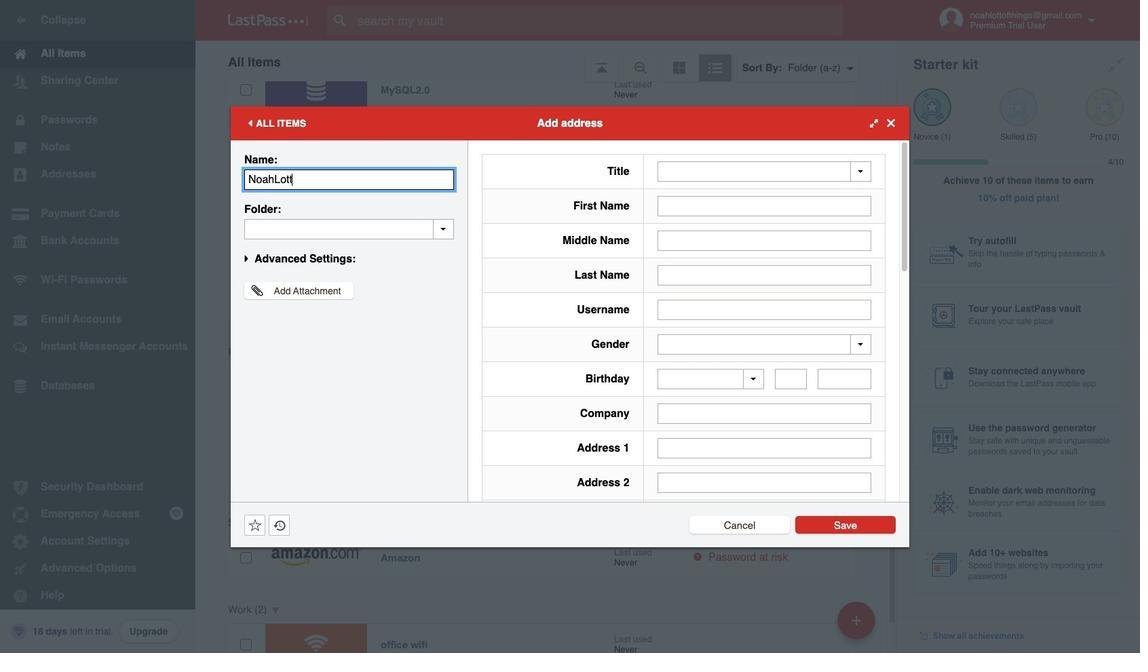 Task type: locate. For each thing, give the bounding box(es) containing it.
search my vault text field
[[327, 5, 870, 35]]

dialog
[[231, 106, 910, 654]]

None text field
[[244, 219, 454, 239], [658, 231, 872, 251], [658, 265, 872, 286], [658, 300, 872, 320], [818, 369, 872, 390], [658, 473, 872, 494], [244, 219, 454, 239], [658, 231, 872, 251], [658, 265, 872, 286], [658, 300, 872, 320], [818, 369, 872, 390], [658, 473, 872, 494]]

None text field
[[244, 169, 454, 190], [658, 196, 872, 216], [776, 369, 808, 390], [658, 404, 872, 424], [658, 439, 872, 459], [244, 169, 454, 190], [658, 196, 872, 216], [776, 369, 808, 390], [658, 404, 872, 424], [658, 439, 872, 459]]

vault options navigation
[[196, 41, 898, 81]]

main navigation navigation
[[0, 0, 196, 654]]

new item image
[[852, 616, 862, 626]]



Task type: vqa. For each thing, say whether or not it's contained in the screenshot.
caret right IMAGE
no



Task type: describe. For each thing, give the bounding box(es) containing it.
Search search field
[[327, 5, 870, 35]]

lastpass image
[[228, 14, 308, 26]]

new item navigation
[[833, 598, 884, 654]]



